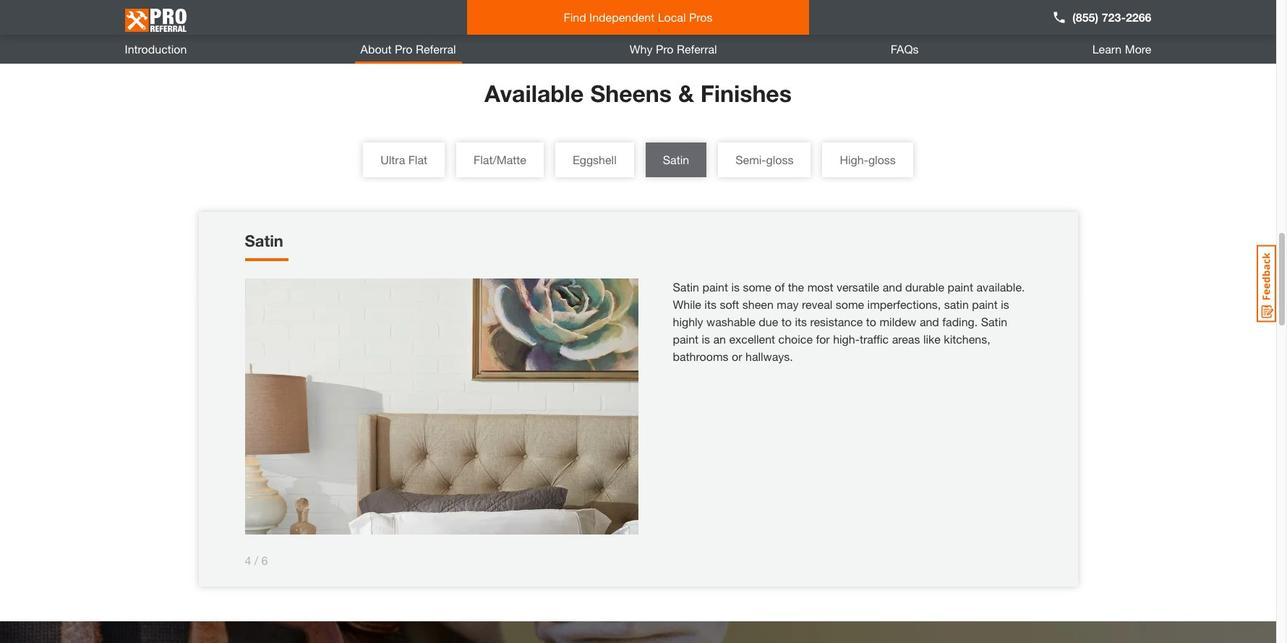 Task type: describe. For each thing, give the bounding box(es) containing it.
2 vertical spatial is
[[702, 332, 710, 346]]

high-
[[834, 332, 860, 346]]

high-
[[840, 153, 869, 166]]

eggshell button
[[556, 143, 634, 177]]

choice
[[779, 332, 813, 346]]

excellent
[[730, 332, 776, 346]]

4 / 6
[[245, 553, 268, 567]]

&
[[679, 80, 694, 107]]

flat
[[409, 153, 428, 166]]

independent
[[590, 10, 655, 24]]

(855) 723-2266 link
[[1053, 9, 1152, 26]]

about
[[361, 42, 392, 56]]

more
[[1125, 42, 1152, 56]]

for
[[816, 332, 830, 346]]

2266
[[1126, 10, 1152, 24]]

sheen
[[743, 297, 774, 311]]

feedback link image
[[1257, 245, 1277, 323]]

0 vertical spatial some
[[743, 280, 772, 294]]

/
[[255, 553, 258, 567]]

find
[[564, 10, 586, 24]]

fading.
[[943, 315, 978, 328]]

semi-
[[736, 153, 767, 166]]

semi-gloss button
[[719, 143, 811, 177]]

imperfections,
[[868, 297, 941, 311]]

pro for why
[[656, 42, 674, 56]]

high-gloss button
[[823, 143, 914, 177]]

white satin painted brick wall in a bedroom image
[[245, 279, 638, 535]]

1 horizontal spatial its
[[795, 315, 807, 328]]

eggshell
[[573, 153, 617, 166]]

local
[[658, 10, 686, 24]]

most
[[808, 280, 834, 294]]

about pro referral
[[361, 42, 456, 56]]

faqs
[[891, 42, 919, 56]]

flat/matte button
[[457, 143, 544, 177]]

1 horizontal spatial is
[[732, 280, 740, 294]]

4
[[245, 553, 251, 567]]

mildew
[[880, 315, 917, 328]]

introduction
[[125, 42, 187, 56]]

6
[[262, 553, 268, 567]]

(855) 723-2266
[[1073, 10, 1152, 24]]

resistance
[[811, 315, 863, 328]]

satin inside satin button
[[663, 153, 690, 166]]

high-gloss
[[840, 153, 896, 166]]

like
[[924, 332, 941, 346]]

available.
[[977, 280, 1025, 294]]

hallways.
[[746, 349, 793, 363]]

highly
[[673, 315, 704, 328]]

paint up satin
[[948, 280, 974, 294]]

satin button
[[646, 143, 707, 177]]

reveal
[[802, 297, 833, 311]]

of
[[775, 280, 785, 294]]

traffic
[[860, 332, 889, 346]]

flat/matte
[[474, 153, 527, 166]]

723-
[[1102, 10, 1126, 24]]

may
[[777, 297, 799, 311]]

while
[[673, 297, 702, 311]]



Task type: locate. For each thing, give the bounding box(es) containing it.
referral
[[416, 42, 456, 56], [677, 42, 717, 56]]

1 vertical spatial its
[[795, 315, 807, 328]]

gloss inside "button"
[[869, 153, 896, 166]]

due
[[759, 315, 779, 328]]

some down 'versatile'
[[836, 297, 865, 311]]

to
[[782, 315, 792, 328], [867, 315, 877, 328]]

0 vertical spatial its
[[705, 297, 717, 311]]

gloss for semi-
[[767, 153, 794, 166]]

is
[[732, 280, 740, 294], [1001, 297, 1010, 311], [702, 332, 710, 346]]

0 vertical spatial is
[[732, 280, 740, 294]]

why pro referral
[[630, 42, 717, 56]]

2 to from the left
[[867, 315, 877, 328]]

0 vertical spatial and
[[883, 280, 903, 294]]

1 horizontal spatial pro
[[656, 42, 674, 56]]

0 horizontal spatial and
[[883, 280, 903, 294]]

2 referral from the left
[[677, 42, 717, 56]]

the
[[788, 280, 805, 294]]

gloss for high-
[[869, 153, 896, 166]]

to up traffic at the bottom
[[867, 315, 877, 328]]

referral down 'pros'
[[677, 42, 717, 56]]

paint up soft
[[703, 280, 728, 294]]

available sheens & finishes
[[485, 80, 792, 107]]

is left an
[[702, 332, 710, 346]]

kitchens,
[[944, 332, 991, 346]]

bathrooms
[[673, 349, 729, 363]]

find independent local pros
[[564, 10, 713, 24]]

0 horizontal spatial pro
[[395, 42, 413, 56]]

satin paint is some of the most versatile and durable paint available. while its soft sheen may reveal some imperfections, satin paint is highly washable due to its resistance to mildew and fading. satin paint is an excellent choice for high-traffic areas like kitchens, bathrooms or hallways.
[[673, 280, 1025, 363]]

satin
[[663, 153, 690, 166], [245, 232, 284, 250], [673, 280, 700, 294], [981, 315, 1008, 328]]

1 horizontal spatial some
[[836, 297, 865, 311]]

1 horizontal spatial gloss
[[869, 153, 896, 166]]

sheens
[[591, 80, 672, 107]]

satin
[[945, 297, 969, 311]]

pro
[[395, 42, 413, 56], [656, 42, 674, 56]]

areas
[[892, 332, 921, 346]]

gloss inside button
[[767, 153, 794, 166]]

1 vertical spatial and
[[920, 315, 940, 328]]

and up like
[[920, 315, 940, 328]]

1 pro from the left
[[395, 42, 413, 56]]

paint down the highly
[[673, 332, 699, 346]]

learn
[[1093, 42, 1122, 56]]

0 horizontal spatial its
[[705, 297, 717, 311]]

and
[[883, 280, 903, 294], [920, 315, 940, 328]]

an
[[714, 332, 726, 346]]

2 pro from the left
[[656, 42, 674, 56]]

some up sheen
[[743, 280, 772, 294]]

soft
[[720, 297, 740, 311]]

pros
[[689, 10, 713, 24]]

ultra
[[381, 153, 405, 166]]

find independent local pros button
[[467, 0, 810, 35]]

ultra flat button
[[363, 143, 445, 177]]

1 horizontal spatial and
[[920, 315, 940, 328]]

is up soft
[[732, 280, 740, 294]]

2 horizontal spatial is
[[1001, 297, 1010, 311]]

pro right why
[[656, 42, 674, 56]]

to down the may at top
[[782, 315, 792, 328]]

0 horizontal spatial referral
[[416, 42, 456, 56]]

its left soft
[[705, 297, 717, 311]]

available
[[485, 80, 584, 107]]

ultra flat
[[381, 153, 428, 166]]

paint down available.
[[972, 297, 998, 311]]

its up choice
[[795, 315, 807, 328]]

gloss
[[767, 153, 794, 166], [869, 153, 896, 166]]

1 horizontal spatial to
[[867, 315, 877, 328]]

1 to from the left
[[782, 315, 792, 328]]

1 gloss from the left
[[767, 153, 794, 166]]

0 horizontal spatial is
[[702, 332, 710, 346]]

some
[[743, 280, 772, 294], [836, 297, 865, 311]]

or
[[732, 349, 743, 363]]

1 referral from the left
[[416, 42, 456, 56]]

paint
[[703, 280, 728, 294], [948, 280, 974, 294], [972, 297, 998, 311], [673, 332, 699, 346]]

1 vertical spatial is
[[1001, 297, 1010, 311]]

(855)
[[1073, 10, 1099, 24]]

pro for about
[[395, 42, 413, 56]]

is down available.
[[1001, 297, 1010, 311]]

pro right about
[[395, 42, 413, 56]]

washable
[[707, 315, 756, 328]]

durable
[[906, 280, 945, 294]]

1 vertical spatial some
[[836, 297, 865, 311]]

referral for why pro referral
[[677, 42, 717, 56]]

why
[[630, 42, 653, 56]]

0 horizontal spatial gloss
[[767, 153, 794, 166]]

0 horizontal spatial to
[[782, 315, 792, 328]]

1 horizontal spatial referral
[[677, 42, 717, 56]]

semi-gloss
[[736, 153, 794, 166]]

2 gloss from the left
[[869, 153, 896, 166]]

finishes
[[701, 80, 792, 107]]

and up imperfections,
[[883, 280, 903, 294]]

versatile
[[837, 280, 880, 294]]

pro referral logo image
[[125, 3, 186, 38]]

referral right about
[[416, 42, 456, 56]]

its
[[705, 297, 717, 311], [795, 315, 807, 328]]

learn more
[[1093, 42, 1152, 56]]

0 horizontal spatial some
[[743, 280, 772, 294]]

referral for about pro referral
[[416, 42, 456, 56]]



Task type: vqa. For each thing, say whether or not it's contained in the screenshot.
job
no



